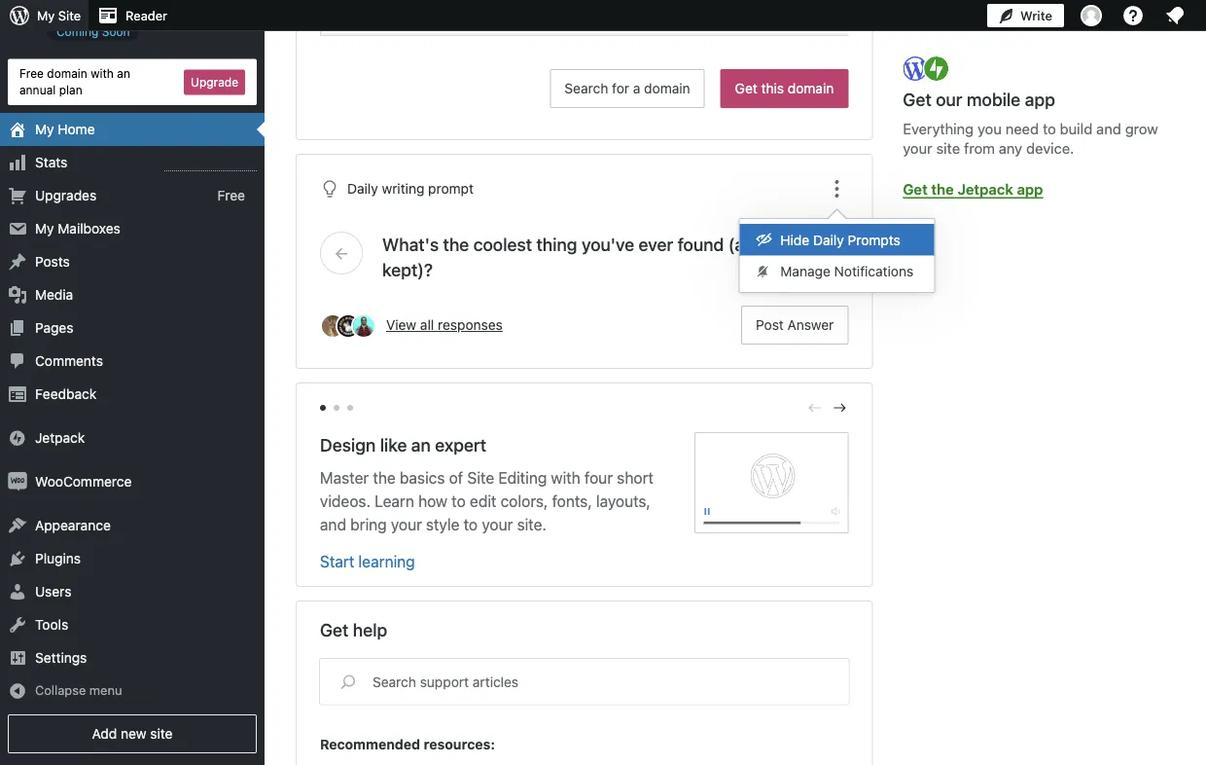 Task type: vqa. For each thing, say whether or not it's contained in the screenshot.
By
no



Task type: describe. For each thing, give the bounding box(es) containing it.
2 vertical spatial to
[[464, 516, 478, 534]]

you
[[978, 121, 1002, 138]]

users
[[35, 584, 71, 600]]

b0bth3builder2k23.wordpress.com
[[47, 0, 239, 14]]

media
[[35, 287, 73, 303]]

stats link
[[0, 146, 265, 179]]

post answer link
[[742, 306, 849, 345]]

jetpack link
[[0, 422, 265, 455]]

view
[[386, 317, 417, 333]]

woocommerce
[[35, 474, 132, 490]]

get our mobile app
[[904, 90, 1056, 110]]

search
[[565, 81, 609, 97]]

design like an expert
[[320, 435, 487, 456]]

collapse
[[35, 683, 86, 697]]

collapse menu
[[35, 683, 122, 697]]

prompts
[[848, 232, 901, 248]]

appearance
[[35, 517, 111, 533]]

stats
[[35, 154, 67, 170]]

coming soon
[[56, 24, 130, 38]]

menu inside tooltip
[[740, 220, 935, 293]]

pager controls element
[[320, 400, 849, 417]]

settings
[[35, 650, 87, 666]]

what's
[[383, 234, 439, 255]]

users link
[[0, 575, 265, 608]]

get for get this domain
[[735, 81, 758, 97]]

start learning
[[320, 552, 415, 571]]

site inside add new site link
[[150, 726, 173, 742]]

coolest
[[474, 234, 532, 255]]

answer
[[788, 317, 834, 333]]

write link
[[988, 0, 1065, 31]]

img image for jetpack
[[8, 428, 27, 448]]

0 vertical spatial jetpack
[[958, 180, 1014, 197]]

basics
[[400, 469, 445, 488]]

with inside the master the basics of site editing with four short videos. learn how to edit colors, fonts, layouts, and bring your style to your site.
[[551, 469, 581, 488]]

editing
[[499, 469, 547, 488]]

1 horizontal spatial domain
[[644, 81, 691, 97]]

my site link
[[0, 0, 89, 31]]

daily writing prompt
[[347, 181, 474, 197]]

1 vertical spatial an
[[412, 435, 431, 456]]

1 answered users image from the left
[[336, 314, 361, 339]]

my home
[[35, 121, 95, 137]]

collapse menu link
[[0, 675, 265, 707]]

appearance link
[[0, 509, 265, 542]]

media link
[[0, 278, 265, 312]]

feedback
[[35, 386, 97, 402]]

woocommerce link
[[0, 465, 265, 498]]

view all responses link
[[386, 315, 732, 336]]

Search search field
[[373, 663, 844, 701]]

videos.
[[320, 493, 371, 511]]

0 vertical spatial site
[[58, 8, 81, 23]]

annual plan
[[19, 83, 82, 97]]

tools
[[35, 617, 68, 633]]

img image for woocommerce
[[8, 472, 27, 492]]

get for get our mobile app
[[904, 90, 932, 110]]

to inside everything you need to build and grow your site from any device.
[[1043, 121, 1057, 138]]

add
[[92, 726, 117, 742]]

layouts,
[[597, 493, 651, 511]]

ever
[[639, 234, 674, 255]]

recommended
[[320, 736, 421, 752]]

my for my home
[[35, 121, 54, 137]]

add new site
[[92, 726, 173, 742]]

1 horizontal spatial your
[[482, 516, 513, 534]]

pages
[[35, 320, 73, 336]]

free for free domain with an annual plan
[[19, 67, 44, 80]]

like
[[380, 435, 407, 456]]

how
[[419, 493, 448, 511]]

post answer
[[756, 317, 834, 333]]

edit
[[470, 493, 497, 511]]

my mailboxes
[[35, 221, 120, 237]]

get this domain
[[735, 81, 834, 97]]

plugins
[[35, 550, 81, 567]]

free domain with an annual plan
[[19, 67, 130, 97]]

tooltip containing hide daily prompts
[[739, 209, 936, 294]]

0 horizontal spatial daily
[[347, 181, 378, 197]]

settings link
[[0, 641, 265, 675]]

0 horizontal spatial your
[[391, 516, 422, 534]]

learning
[[359, 552, 415, 571]]

posts link
[[0, 245, 265, 278]]

fonts,
[[552, 493, 592, 511]]

everything you need to build and grow your site from any device.
[[904, 121, 1159, 157]]

feedback link
[[0, 378, 265, 411]]

start
[[320, 552, 355, 571]]

home
[[58, 121, 95, 137]]

need
[[1006, 121, 1040, 138]]

soon
[[102, 24, 130, 38]]

hide
[[781, 232, 810, 248]]

mobile app
[[967, 90, 1056, 110]]

upgrade
[[191, 75, 238, 89]]

colors,
[[501, 493, 548, 511]]

pages link
[[0, 312, 265, 345]]

resources
[[424, 736, 491, 752]]

start learning button
[[320, 552, 415, 571]]



Task type: locate. For each thing, give the bounding box(es) containing it.
all
[[420, 317, 434, 333]]

0 vertical spatial with
[[91, 67, 114, 80]]

my site
[[37, 8, 81, 23]]

hide daily prompts
[[781, 232, 901, 248]]

and down the videos.
[[320, 516, 347, 534]]

new
[[121, 726, 147, 742]]

build
[[1061, 121, 1093, 138]]

2 horizontal spatial domain
[[788, 81, 834, 97]]

upgrades
[[35, 187, 97, 204]]

1 horizontal spatial with
[[551, 469, 581, 488]]

1 horizontal spatial jetpack
[[958, 180, 1014, 197]]

my for my mailboxes
[[35, 221, 54, 237]]

1 horizontal spatial and
[[1097, 121, 1122, 138]]

my
[[37, 8, 55, 23], [35, 121, 54, 137], [35, 221, 54, 237]]

toggle menu image
[[826, 178, 849, 201]]

short
[[617, 469, 654, 488]]

recommended resources
[[320, 736, 491, 752]]

1 img image from the top
[[8, 428, 27, 448]]

daily inside button
[[814, 232, 845, 248]]

jetpack down feedback
[[35, 430, 85, 446]]

0 horizontal spatial with
[[91, 67, 114, 80]]

to down of
[[452, 493, 466, 511]]

answered users image left the view
[[336, 314, 361, 339]]

menu
[[740, 220, 935, 293]]

site up edit
[[468, 469, 495, 488]]

comments
[[35, 353, 103, 369]]

site inside the master the basics of site editing with four short videos. learn how to edit colors, fonts, layouts, and bring your style to your site.
[[468, 469, 495, 488]]

0 horizontal spatial domain
[[47, 67, 87, 80]]

1 vertical spatial jetpack
[[35, 430, 85, 446]]

menu containing hide daily prompts
[[740, 220, 935, 293]]

next image
[[832, 400, 849, 417]]

0 vertical spatial img image
[[8, 428, 27, 448]]

and right "build"
[[1097, 121, 1122, 138]]

with down coming soon
[[91, 67, 114, 80]]

what's the coolest thing you've ever found (and kept)?
[[383, 234, 765, 280]]

manage your notifications image
[[1164, 4, 1187, 27]]

to up any device.
[[1043, 121, 1057, 138]]

my profile image
[[1081, 5, 1103, 26]]

app
[[1018, 180, 1044, 197]]

found
[[678, 234, 724, 255]]

0 horizontal spatial an
[[117, 67, 130, 80]]

hide daily prompts button
[[740, 224, 935, 256]]

0 horizontal spatial the
[[373, 469, 396, 488]]

get this domain button
[[721, 70, 849, 109]]

reader link
[[89, 0, 175, 31]]

tools link
[[0, 608, 265, 641]]

0 vertical spatial to
[[1043, 121, 1057, 138]]

get
[[735, 81, 758, 97], [904, 90, 932, 110], [904, 180, 928, 197]]

to down edit
[[464, 516, 478, 534]]

1 vertical spatial to
[[452, 493, 466, 511]]

site.
[[517, 516, 547, 534]]

site down everything
[[937, 140, 961, 157]]

view all responses
[[386, 317, 503, 333]]

domain inside the free domain with an annual plan
[[47, 67, 87, 80]]

get for get the jetpack app
[[904, 180, 928, 197]]

your inside everything you need to build and grow your site from any device.
[[904, 140, 933, 157]]

comments link
[[0, 345, 265, 378]]

site right new
[[150, 726, 173, 742]]

None search field
[[320, 659, 849, 705]]

daily
[[347, 181, 378, 197], [814, 232, 845, 248]]

the inside what's the coolest thing you've ever found (and kept)?
[[443, 234, 469, 255]]

get down everything
[[904, 180, 928, 197]]

2 horizontal spatial your
[[904, 140, 933, 157]]

jetpack down from
[[958, 180, 1014, 197]]

open search image
[[324, 670, 373, 694]]

everything
[[904, 121, 974, 138]]

daily up manage notifications link
[[814, 232, 845, 248]]

1 horizontal spatial free
[[217, 187, 245, 203]]

jetpack
[[958, 180, 1014, 197], [35, 430, 85, 446]]

1 horizontal spatial the
[[443, 234, 469, 255]]

1 vertical spatial site
[[468, 469, 495, 488]]

prompt
[[428, 181, 474, 197]]

a
[[633, 81, 641, 97]]

0 vertical spatial site
[[937, 140, 961, 157]]

1 vertical spatial img image
[[8, 472, 27, 492]]

1 horizontal spatial an
[[412, 435, 431, 456]]

master
[[320, 469, 369, 488]]

0 horizontal spatial site
[[150, 726, 173, 742]]

our
[[936, 90, 963, 110]]

1 vertical spatial and
[[320, 516, 347, 534]]

help image
[[1122, 4, 1146, 27]]

menu
[[89, 683, 122, 697]]

upgrade button
[[184, 69, 245, 95]]

free down highest hourly views 0 image
[[217, 187, 245, 203]]

mailboxes
[[58, 221, 120, 237]]

daily left writing
[[347, 181, 378, 197]]

grow
[[1126, 121, 1159, 138]]

1 vertical spatial daily
[[814, 232, 845, 248]]

1 horizontal spatial site
[[468, 469, 495, 488]]

you've
[[582, 234, 635, 255]]

four
[[585, 469, 613, 488]]

2 horizontal spatial the
[[932, 180, 955, 197]]

your down learn
[[391, 516, 422, 534]]

search results element
[[297, 705, 872, 765]]

0 horizontal spatial site
[[58, 8, 81, 23]]

0 vertical spatial the
[[932, 180, 955, 197]]

search for a domain link
[[550, 70, 705, 109]]

answered users image
[[336, 314, 361, 339], [351, 314, 377, 339]]

this
[[762, 81, 785, 97]]

get left the 'this'
[[735, 81, 758, 97]]

img image inside woocommerce link
[[8, 472, 27, 492]]

add new site link
[[8, 714, 257, 753]]

previous image
[[806, 400, 824, 417]]

with
[[91, 67, 114, 80], [551, 469, 581, 488]]

free inside the free domain with an annual plan
[[19, 67, 44, 80]]

posts
[[35, 254, 70, 270]]

domain up annual plan
[[47, 67, 87, 80]]

the up learn
[[373, 469, 396, 488]]

1 vertical spatial with
[[551, 469, 581, 488]]

img image inside "jetpack" link
[[8, 428, 27, 448]]

0 vertical spatial an
[[117, 67, 130, 80]]

2 img image from the top
[[8, 472, 27, 492]]

1 vertical spatial site
[[150, 726, 173, 742]]

the for (and
[[443, 234, 469, 255]]

post
[[756, 317, 784, 333]]

an right "like"
[[412, 435, 431, 456]]

master the basics of site editing with four short videos. learn how to edit colors, fonts, layouts, and bring your style to your site.
[[320, 469, 654, 534]]

highest hourly views 0 image
[[164, 159, 257, 171]]

and inside everything you need to build and grow your site from any device.
[[1097, 121, 1122, 138]]

for
[[612, 81, 630, 97]]

domain
[[47, 67, 87, 80], [644, 81, 691, 97], [788, 81, 834, 97]]

writing
[[382, 181, 425, 197]]

the inside the master the basics of site editing with four short videos. learn how to edit colors, fonts, layouts, and bring your style to your site.
[[373, 469, 396, 488]]

style
[[426, 516, 460, 534]]

an inside the free domain with an annual plan
[[117, 67, 130, 80]]

manage notifications link
[[740, 256, 935, 288]]

2 vertical spatial the
[[373, 469, 396, 488]]

0 vertical spatial free
[[19, 67, 44, 80]]

0 vertical spatial daily
[[347, 181, 378, 197]]

the right what's
[[443, 234, 469, 255]]

thing
[[537, 234, 578, 255]]

my mailboxes link
[[0, 212, 265, 245]]

domain right the 'this'
[[788, 81, 834, 97]]

1 vertical spatial free
[[217, 187, 245, 203]]

0 horizontal spatial free
[[19, 67, 44, 80]]

wordpress and jetpack app image
[[904, 55, 951, 83]]

my for my site
[[37, 8, 55, 23]]

1 vertical spatial my
[[35, 121, 54, 137]]

with up fonts,
[[551, 469, 581, 488]]

my home link
[[0, 113, 265, 146]]

(and
[[729, 234, 765, 255]]

2 answered users image from the left
[[351, 314, 377, 339]]

your down everything
[[904, 140, 933, 157]]

answered users image right answered users image
[[351, 314, 377, 339]]

show previous prompt image
[[333, 245, 350, 262]]

answered users image
[[320, 314, 346, 339]]

kept)?
[[383, 259, 433, 280]]

an down soon
[[117, 67, 130, 80]]

domain right a
[[644, 81, 691, 97]]

the
[[932, 180, 955, 197], [443, 234, 469, 255], [373, 469, 396, 488]]

1 horizontal spatial site
[[937, 140, 961, 157]]

domain inside button
[[788, 81, 834, 97]]

learn
[[375, 493, 414, 511]]

your
[[904, 140, 933, 157], [391, 516, 422, 534], [482, 516, 513, 534]]

site inside everything you need to build and grow your site from any device.
[[937, 140, 961, 157]]

0 horizontal spatial jetpack
[[35, 430, 85, 446]]

free for free
[[217, 187, 245, 203]]

1 vertical spatial the
[[443, 234, 469, 255]]

0 horizontal spatial and
[[320, 516, 347, 534]]

get left our
[[904, 90, 932, 110]]

1 horizontal spatial daily
[[814, 232, 845, 248]]

site up the 'coming'
[[58, 8, 81, 23]]

manage notifications
[[781, 264, 914, 280]]

0 vertical spatial my
[[37, 8, 55, 23]]

bring
[[351, 516, 387, 534]]

and inside the master the basics of site editing with four short videos. learn how to edit colors, fonts, layouts, and bring your style to your site.
[[320, 516, 347, 534]]

expert
[[435, 435, 487, 456]]

coming
[[56, 24, 99, 38]]

get help
[[320, 620, 388, 641]]

2 vertical spatial my
[[35, 221, 54, 237]]

free up annual plan
[[19, 67, 44, 80]]

with inside the free domain with an annual plan
[[91, 67, 114, 80]]

0 vertical spatial and
[[1097, 121, 1122, 138]]

any device.
[[1000, 140, 1075, 157]]

tooltip
[[739, 209, 936, 294]]

the down everything
[[932, 180, 955, 197]]

the for four
[[373, 469, 396, 488]]

img image
[[8, 428, 27, 448], [8, 472, 27, 492]]

get inside get the jetpack app link
[[904, 180, 928, 197]]

show next prompt image
[[819, 245, 836, 262]]

your down edit
[[482, 516, 513, 534]]

get inside get this domain button
[[735, 81, 758, 97]]



